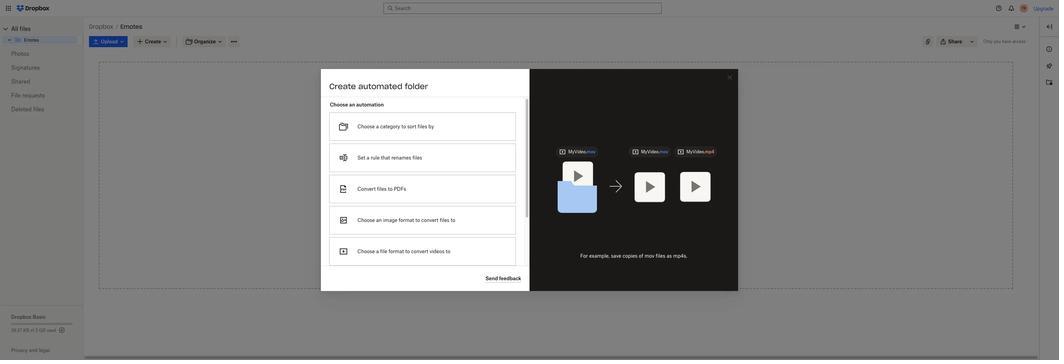 Task type: vqa. For each thing, say whether or not it's contained in the screenshot.
save
yes



Task type: locate. For each thing, give the bounding box(es) containing it.
sort
[[407, 124, 416, 130]]

dropbox for dropbox basic
[[11, 315, 31, 321]]

1 horizontal spatial share
[[948, 39, 962, 45]]

0 vertical spatial a
[[376, 124, 379, 130]]

all files link
[[11, 23, 83, 34]]

and left legal
[[29, 348, 38, 354]]

access
[[1012, 39, 1026, 44], [559, 250, 575, 256]]

create
[[329, 82, 356, 91]]

1 myvideo. from the left
[[568, 149, 587, 155]]

of left "2"
[[30, 329, 34, 334]]

0 horizontal spatial and
[[29, 348, 38, 354]]

an for automation
[[349, 102, 355, 108]]

emotes
[[120, 23, 142, 30], [24, 37, 39, 43]]

choose down the automation
[[357, 124, 375, 130]]

manage
[[539, 250, 558, 256]]

convert
[[357, 186, 376, 192]]

files up the
[[539, 131, 549, 137]]

from right import
[[531, 211, 542, 217]]

desktop
[[580, 191, 598, 197]]

format right image
[[399, 218, 414, 224]]

1 horizontal spatial of
[[639, 253, 643, 259]]

mp4s.
[[673, 253, 687, 259]]

2 vertical spatial folder
[[592, 250, 605, 256]]

choose for choose an image format to convert files to
[[357, 218, 375, 224]]

0 horizontal spatial folder
[[405, 82, 428, 91]]

open activity image
[[1045, 79, 1054, 87]]

share left only on the top of the page
[[948, 39, 962, 45]]

1 vertical spatial an
[[376, 218, 382, 224]]

choose for choose an automation
[[330, 102, 348, 108]]

0 horizontal spatial mov
[[587, 149, 596, 155]]

1 horizontal spatial access
[[1012, 39, 1026, 44]]

0 horizontal spatial emotes
[[24, 37, 39, 43]]

1 vertical spatial access
[[559, 250, 575, 256]]

0 horizontal spatial this
[[532, 191, 540, 197]]

1 vertical spatial dropbox
[[11, 315, 31, 321]]

1 vertical spatial and
[[29, 348, 38, 354]]

share and manage access to this folder
[[513, 250, 605, 256]]

automated
[[358, 82, 402, 91]]

dropbox basic
[[11, 315, 46, 321]]

mov
[[587, 149, 596, 155], [660, 149, 668, 155], [645, 253, 654, 259]]

myvideo. mov
[[568, 149, 596, 155], [641, 149, 668, 155]]

files inside button
[[534, 230, 544, 236]]

your
[[569, 191, 579, 197]]

myvideo.
[[568, 149, 587, 155], [641, 149, 660, 155], [686, 149, 705, 155]]

1 vertical spatial emotes
[[24, 37, 39, 43]]

have
[[1002, 39, 1011, 44]]

0 vertical spatial share
[[948, 39, 962, 45]]

1 horizontal spatial and
[[529, 250, 538, 256]]

save
[[611, 253, 621, 259]]

0 horizontal spatial share
[[513, 250, 528, 256]]

1 horizontal spatial this
[[582, 250, 591, 256]]

videos
[[430, 249, 444, 255]]

privacy and legal
[[11, 348, 50, 354]]

open details pane image
[[1045, 23, 1054, 31]]

files right renames
[[413, 155, 422, 161]]

0 vertical spatial an
[[349, 102, 355, 108]]

2 horizontal spatial mov
[[660, 149, 668, 155]]

emotes right /
[[120, 23, 142, 30]]

deleted files
[[11, 106, 44, 113]]

file requests link
[[11, 89, 72, 103]]

access left for
[[559, 250, 575, 256]]

0 horizontal spatial myvideo.
[[568, 149, 587, 155]]

1 horizontal spatial emotes
[[120, 23, 142, 30]]

this left "save"
[[582, 250, 591, 256]]

0 horizontal spatial dropbox
[[11, 315, 31, 321]]

2 horizontal spatial myvideo.
[[686, 149, 705, 155]]

dropbox up 28.57
[[11, 315, 31, 321]]

send
[[486, 276, 498, 282]]

0 vertical spatial and
[[529, 250, 538, 256]]

1 vertical spatial of
[[30, 329, 34, 334]]

0 horizontal spatial an
[[349, 102, 355, 108]]

from
[[556, 191, 567, 197], [531, 211, 542, 217]]

shared
[[11, 78, 30, 85]]

share inside more ways to add content 'element'
[[513, 250, 528, 256]]

and left manage
[[529, 250, 538, 256]]

0 horizontal spatial from
[[531, 211, 542, 217]]

the
[[542, 138, 549, 144]]

emotes down all files
[[24, 37, 39, 43]]

1 horizontal spatial dropbox
[[89, 23, 113, 30]]

0 vertical spatial dropbox
[[89, 23, 113, 30]]

of right copies
[[639, 253, 643, 259]]

1 horizontal spatial myvideo.
[[641, 149, 660, 155]]

create automated folder
[[329, 82, 428, 91]]

a for rule
[[367, 155, 369, 161]]

a for file
[[376, 249, 379, 255]]

share inside button
[[948, 39, 962, 45]]

share button
[[936, 36, 966, 47]]

access inside more ways to add content 'element'
[[559, 250, 575, 256]]

used
[[47, 329, 56, 334]]

1 vertical spatial format
[[389, 249, 404, 255]]

format for file
[[389, 249, 404, 255]]

privacy
[[11, 348, 28, 354]]

access right have
[[1012, 39, 1026, 44]]

1 vertical spatial folder
[[542, 191, 555, 197]]

1 horizontal spatial from
[[556, 191, 567, 197]]

and
[[529, 250, 538, 256], [29, 348, 38, 354]]

this
[[532, 191, 540, 197], [582, 250, 591, 256]]

kb
[[23, 329, 29, 334]]

ways
[[539, 174, 551, 179]]

mp4
[[705, 149, 714, 155]]

shared link
[[11, 75, 72, 89]]

0 vertical spatial format
[[399, 218, 414, 224]]

feedback
[[499, 276, 521, 282]]

files down the file requests link
[[33, 106, 44, 113]]

1 horizontal spatial myvideo. mov
[[641, 149, 668, 155]]

1 horizontal spatial folder
[[542, 191, 555, 197]]

'upload'
[[551, 138, 569, 144]]

to inside drop files here to upload, or use the 'upload' button
[[562, 131, 567, 137]]

import
[[513, 211, 530, 217]]

files right all
[[20, 25, 31, 32]]

1 vertical spatial a
[[367, 155, 369, 161]]

a
[[376, 124, 379, 130], [367, 155, 369, 161], [376, 249, 379, 255]]

choose a file format to convert videos to
[[357, 249, 450, 255]]

choose left image
[[357, 218, 375, 224]]

a left 'category'
[[376, 124, 379, 130]]

import from google drive
[[513, 211, 573, 217]]

files right request
[[534, 230, 544, 236]]

of
[[639, 253, 643, 259], [30, 329, 34, 334]]

share
[[948, 39, 962, 45], [513, 250, 528, 256]]

to
[[401, 124, 406, 130], [562, 131, 567, 137], [552, 174, 557, 179], [388, 186, 393, 192], [415, 218, 420, 224], [451, 218, 455, 224], [405, 249, 410, 255], [446, 249, 450, 255], [576, 250, 581, 256]]

0 horizontal spatial of
[[30, 329, 34, 334]]

an left the automation
[[349, 102, 355, 108]]

2 myvideo. mov from the left
[[641, 149, 668, 155]]

1 vertical spatial convert
[[411, 249, 428, 255]]

0 vertical spatial access
[[1012, 39, 1026, 44]]

from left your
[[556, 191, 567, 197]]

0 horizontal spatial access
[[559, 250, 575, 256]]

share for share
[[948, 39, 962, 45]]

0 vertical spatial this
[[532, 191, 540, 197]]

access
[[513, 191, 531, 197]]

only you have access
[[983, 39, 1026, 44]]

folder for this
[[542, 191, 555, 197]]

0 vertical spatial folder
[[405, 82, 428, 91]]

1 horizontal spatial an
[[376, 218, 382, 224]]

add
[[558, 174, 567, 179]]

format right "file" at the bottom left
[[389, 249, 404, 255]]

2 horizontal spatial folder
[[592, 250, 605, 256]]

choose down create
[[330, 102, 348, 108]]

share down request
[[513, 250, 528, 256]]

and inside more ways to add content 'element'
[[529, 250, 538, 256]]

convert left videos
[[411, 249, 428, 255]]

access for manage
[[559, 250, 575, 256]]

dropbox left /
[[89, 23, 113, 30]]

an
[[349, 102, 355, 108], [376, 218, 382, 224]]

a for category
[[376, 124, 379, 130]]

dropbox
[[89, 23, 113, 30], [11, 315, 31, 321]]

photos
[[11, 50, 29, 57]]

gb
[[39, 329, 46, 334]]

0 vertical spatial convert
[[421, 218, 438, 224]]

this right access in the bottom of the page
[[532, 191, 540, 197]]

as
[[667, 253, 672, 259]]

convert up videos
[[421, 218, 438, 224]]

copies
[[623, 253, 638, 259]]

a right the set
[[367, 155, 369, 161]]

and for legal
[[29, 348, 38, 354]]

2 vertical spatial a
[[376, 249, 379, 255]]

0 vertical spatial of
[[639, 253, 643, 259]]

0 horizontal spatial myvideo. mov
[[568, 149, 596, 155]]

folder inside dialog
[[405, 82, 428, 91]]

choose
[[330, 102, 348, 108], [357, 124, 375, 130], [357, 218, 375, 224], [357, 249, 375, 255]]

request files
[[513, 230, 544, 236]]

1 vertical spatial share
[[513, 250, 528, 256]]

a left "file" at the bottom left
[[376, 249, 379, 255]]

photos link
[[11, 47, 72, 61]]

/
[[115, 24, 118, 30]]

folder
[[405, 82, 428, 91], [542, 191, 555, 197], [592, 250, 605, 256]]

1 vertical spatial this
[[582, 250, 591, 256]]

upload,
[[568, 131, 586, 137]]

choose left "file" at the bottom left
[[357, 249, 375, 255]]

0 vertical spatial from
[[556, 191, 567, 197]]

format for image
[[399, 218, 414, 224]]

an left image
[[376, 218, 382, 224]]

28.57
[[11, 329, 22, 334]]

files left by
[[418, 124, 427, 130]]

format
[[399, 218, 414, 224], [389, 249, 404, 255]]



Task type: describe. For each thing, give the bounding box(es) containing it.
files up videos
[[440, 218, 449, 224]]

2
[[35, 329, 38, 334]]

emotes inside emotes link
[[24, 37, 39, 43]]

more ways to add content
[[525, 174, 587, 179]]

all files
[[11, 25, 31, 32]]

files right convert
[[377, 186, 387, 192]]

deleted files link
[[11, 103, 72, 116]]

2 myvideo. from the left
[[641, 149, 660, 155]]

signatures link
[[11, 61, 72, 75]]

all files tree
[[1, 23, 83, 46]]

example,
[[589, 253, 610, 259]]

convert for files
[[421, 218, 438, 224]]

open information panel image
[[1045, 45, 1054, 54]]

all
[[11, 25, 18, 32]]

an for image
[[376, 218, 382, 224]]

drive
[[561, 211, 573, 217]]

send feedback button
[[486, 275, 521, 283]]

28.57 kb of 2 gb used
[[11, 329, 56, 334]]

pdfs
[[394, 186, 406, 192]]

of inside create automated folder dialog
[[639, 253, 643, 259]]

dropbox / emotes
[[89, 23, 142, 30]]

google
[[543, 211, 560, 217]]

image
[[383, 218, 397, 224]]

files inside tree
[[20, 25, 31, 32]]

upgrade
[[1034, 5, 1054, 11]]

more
[[525, 174, 538, 179]]

button
[[570, 138, 586, 144]]

global header element
[[0, 0, 1059, 17]]

open pinned items image
[[1045, 62, 1054, 70]]

request
[[513, 230, 533, 236]]

drop
[[526, 131, 538, 137]]

rule
[[371, 155, 380, 161]]

choose for choose a file format to convert videos to
[[357, 249, 375, 255]]

1 myvideo. mov from the left
[[568, 149, 596, 155]]

upgrade link
[[1034, 5, 1054, 11]]

use
[[532, 138, 541, 144]]

choose an image format to convert files to
[[357, 218, 455, 224]]

share for share and manage access to this folder
[[513, 250, 528, 256]]

category
[[380, 124, 400, 130]]

by
[[428, 124, 434, 130]]

here
[[550, 131, 561, 137]]

privacy and legal link
[[11, 348, 83, 354]]

set a rule that renames files
[[357, 155, 422, 161]]

convert for videos
[[411, 249, 428, 255]]

or
[[526, 138, 531, 144]]

emotes link
[[14, 36, 77, 44]]

legal
[[39, 348, 50, 354]]

dropbox logo - go to the homepage image
[[14, 3, 52, 14]]

content
[[568, 174, 587, 179]]

basic
[[33, 315, 46, 321]]

more ways to add content element
[[497, 173, 615, 267]]

file requests
[[11, 92, 45, 99]]

1 vertical spatial from
[[531, 211, 542, 217]]

deleted
[[11, 106, 32, 113]]

you
[[994, 39, 1001, 44]]

create automated folder dialog
[[321, 69, 738, 332]]

0 vertical spatial emotes
[[120, 23, 142, 30]]

access for have
[[1012, 39, 1026, 44]]

automation
[[356, 102, 384, 108]]

choose an automation
[[330, 102, 384, 108]]

convert files to pdfs
[[357, 186, 406, 192]]

choose a category to sort files by
[[357, 124, 434, 130]]

drop files here to upload, or use the 'upload' button
[[526, 131, 586, 144]]

myvideo. mp4
[[686, 149, 714, 155]]

choose for choose a category to sort files by
[[357, 124, 375, 130]]

requests
[[22, 92, 45, 99]]

dropbox for dropbox / emotes
[[89, 23, 113, 30]]

renames
[[391, 155, 411, 161]]

dropbox link
[[89, 22, 113, 31]]

request files button
[[498, 226, 614, 240]]

file
[[11, 92, 21, 99]]

that
[[381, 155, 390, 161]]

access this folder from your desktop
[[513, 191, 598, 197]]

only
[[983, 39, 993, 44]]

1 horizontal spatial mov
[[645, 253, 654, 259]]

files left the as
[[656, 253, 665, 259]]

signatures
[[11, 64, 40, 71]]

set
[[357, 155, 365, 161]]

get more space image
[[58, 327, 66, 335]]

for
[[580, 253, 588, 259]]

send feedback
[[486, 276, 521, 282]]

and for manage
[[529, 250, 538, 256]]

files inside drop files here to upload, or use the 'upload' button
[[539, 131, 549, 137]]

folder for automated
[[405, 82, 428, 91]]

for example, save copies of mov files as mp4s.
[[580, 253, 687, 259]]

3 myvideo. from the left
[[686, 149, 705, 155]]

file
[[380, 249, 387, 255]]



